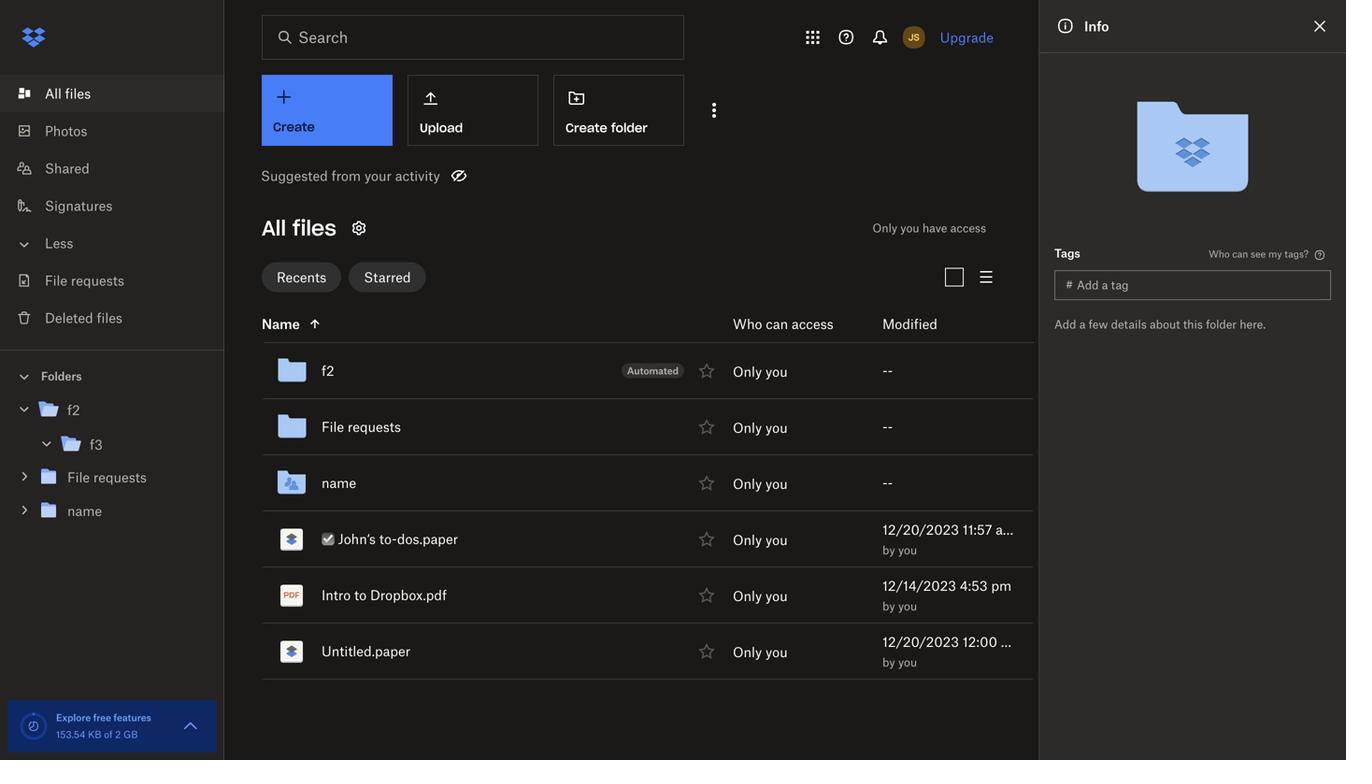 Task type: locate. For each thing, give the bounding box(es) containing it.
kb
[[88, 729, 101, 741]]

who can see my tags? image
[[1313, 248, 1328, 263]]

deleted files link
[[15, 299, 224, 337]]

0 horizontal spatial name link
[[37, 499, 209, 524]]

files up "photos"
[[65, 86, 91, 101]]

few
[[1089, 318, 1109, 332]]

from
[[332, 168, 361, 184]]

1 vertical spatial all
[[262, 215, 286, 241]]

add to starred image inside name ☑️ john's to-dos.paper, modified 12/20/2023 11:57 am, element
[[696, 528, 718, 550]]

0 horizontal spatial access
[[792, 316, 834, 332]]

files right 'deleted'
[[97, 310, 123, 326]]

1 horizontal spatial create
[[566, 120, 608, 136]]

name link down f3 link on the left of page
[[37, 499, 209, 524]]

0 vertical spatial requests
[[71, 273, 124, 289]]

0 vertical spatial all files
[[45, 86, 91, 101]]

0 vertical spatial file requests link
[[15, 262, 224, 299]]

by for 12/20/2023 11:57 am
[[883, 543, 896, 557]]

upgrade
[[941, 29, 994, 45]]

f2 link
[[322, 360, 334, 382], [37, 398, 209, 423]]

only you button inside name name, modified 12/7/2023 2:26 pm, element
[[733, 474, 788, 494]]

5 only you button from the top
[[733, 586, 788, 606]]

1 vertical spatial file
[[322, 419, 344, 435]]

starred
[[364, 269, 411, 285]]

all files
[[45, 86, 91, 101], [262, 215, 337, 241]]

file requests
[[45, 273, 124, 289], [322, 419, 401, 435], [67, 469, 147, 485]]

1 horizontal spatial name link
[[322, 472, 356, 494]]

0 horizontal spatial files
[[65, 86, 91, 101]]

group
[[0, 390, 224, 542]]

1 horizontal spatial all
[[262, 215, 286, 241]]

file requests inside name file requests, modified 12/20/2023 11:50 am, 'element'
[[322, 419, 401, 435]]

files inside "link"
[[65, 86, 91, 101]]

only you button inside name f2, modified 11/20/2023 11:54 am, element
[[733, 361, 788, 382]]

table
[[221, 306, 1034, 680]]

1 vertical spatial name link
[[37, 499, 209, 524]]

by inside 12/20/2023 11:57 am by you
[[883, 543, 896, 557]]

1 horizontal spatial folder
[[1207, 318, 1237, 332]]

0 vertical spatial access
[[951, 221, 987, 235]]

2 only you from the top
[[733, 420, 788, 436]]

only you inside name intro to dropbox.pdf, modified 12/14/2023 4:53 pm, element
[[733, 588, 788, 604]]

0 vertical spatial f2 link
[[322, 360, 334, 382]]

who inside table
[[733, 316, 763, 332]]

only you inside name f2, modified 11/20/2023 11:54 am, element
[[733, 364, 788, 380]]

1 horizontal spatial can
[[1233, 248, 1249, 260]]

name link
[[322, 472, 356, 494], [37, 499, 209, 524]]

name link up ☑️
[[322, 472, 356, 494]]

☑️ john's to-dos.paper
[[322, 531, 458, 547]]

add
[[1055, 318, 1077, 332]]

by for 12/14/2023 4:53 pm
[[883, 599, 896, 614]]

3 by from the top
[[883, 656, 896, 670]]

2 12/20/2023 from the top
[[883, 634, 959, 650]]

deleted
[[45, 310, 93, 326]]

name name, modified 12/7/2023 2:26 pm, element
[[221, 455, 1034, 512]]

2 horizontal spatial files
[[293, 215, 337, 241]]

6 only you button from the top
[[733, 642, 788, 663]]

you inside name file requests, modified 12/20/2023 11:50 am, 'element'
[[766, 420, 788, 436]]

only you button for file requests
[[733, 417, 788, 438]]

12/20/2023 down 12/14/2023 4:53 pm by you
[[883, 634, 959, 650]]

details
[[1112, 318, 1147, 332]]

all
[[45, 86, 62, 101], [262, 215, 286, 241]]

name up ☑️
[[322, 475, 356, 491]]

0 vertical spatial by
[[883, 543, 896, 557]]

1 vertical spatial name
[[67, 503, 102, 519]]

only you button inside name ☑️ john's to-dos.paper, modified 12/20/2023 11:57 am, element
[[733, 530, 788, 550]]

see
[[1251, 248, 1266, 260]]

#
[[1066, 278, 1074, 292]]

only inside name untitled.paper, modified 12/20/2023 12:00 pm, element
[[733, 644, 762, 660]]

who for who can access
[[733, 316, 763, 332]]

intro to dropbox.pdf link
[[322, 584, 447, 606]]

1 vertical spatial f2 link
[[37, 398, 209, 423]]

suggested from your activity
[[261, 168, 440, 184]]

only inside name f2, modified 11/20/2023 11:54 am, element
[[733, 364, 762, 380]]

folder
[[611, 120, 648, 136], [1207, 318, 1237, 332]]

2 only you button from the top
[[733, 417, 788, 438]]

pm for 12/20/2023 12:00 pm
[[1001, 634, 1022, 650]]

recents
[[277, 269, 327, 285]]

only you inside name ☑️ john's to-dos.paper, modified 12/20/2023 11:57 am, element
[[733, 532, 788, 548]]

close right sidebar image
[[1309, 15, 1332, 37]]

js button
[[899, 22, 929, 52]]

only you inside name name, modified 12/7/2023 2:26 pm, element
[[733, 476, 788, 492]]

john's
[[338, 531, 376, 547]]

1 vertical spatial requests
[[348, 419, 401, 435]]

0 horizontal spatial create
[[273, 119, 315, 135]]

by
[[883, 543, 896, 557], [883, 599, 896, 614], [883, 656, 896, 670]]

3 only you button from the top
[[733, 474, 788, 494]]

add to starred image inside name file requests, modified 12/20/2023 11:50 am, 'element'
[[696, 416, 718, 438]]

you
[[901, 221, 920, 235], [766, 364, 788, 380], [766, 420, 788, 436], [766, 476, 788, 492], [766, 532, 788, 548], [899, 543, 918, 557], [766, 588, 788, 604], [899, 599, 918, 614], [766, 644, 788, 660], [899, 656, 918, 670]]

all files inside "link"
[[45, 86, 91, 101]]

-- inside name f2, modified 11/20/2023 11:54 am, element
[[883, 363, 893, 379]]

create inside button
[[566, 120, 608, 136]]

0 horizontal spatial all
[[45, 86, 62, 101]]

only inside name name, modified 12/7/2023 2:26 pm, element
[[733, 476, 762, 492]]

list
[[0, 64, 224, 350]]

pm
[[992, 578, 1012, 594], [1001, 634, 1022, 650]]

add to starred image
[[696, 360, 718, 382], [696, 416, 718, 438], [696, 472, 718, 494], [696, 528, 718, 550], [696, 584, 718, 606]]

1 only you from the top
[[733, 364, 788, 380]]

1 vertical spatial who
[[733, 316, 763, 332]]

add to starred image inside name intro to dropbox.pdf, modified 12/14/2023 4:53 pm, element
[[696, 584, 718, 606]]

list containing all files
[[0, 64, 224, 350]]

all down suggested
[[262, 215, 286, 241]]

name ☑️ john's to-dos.paper, modified 12/20/2023 11:57 am, element
[[221, 512, 1034, 568]]

3 only you from the top
[[733, 476, 788, 492]]

file requests link
[[15, 262, 224, 299], [322, 416, 401, 438], [37, 465, 209, 491]]

only you for ☑️ john's to-dos.paper
[[733, 532, 788, 548]]

all files up "photos"
[[45, 86, 91, 101]]

by inside 12/14/2023 4:53 pm by you
[[883, 599, 896, 614]]

153.54
[[56, 729, 85, 741]]

1 horizontal spatial f2
[[322, 363, 334, 379]]

only you inside name file requests, modified 12/20/2023 11:50 am, 'element'
[[733, 420, 788, 436]]

0 vertical spatial f2
[[322, 363, 334, 379]]

0 vertical spatial who
[[1209, 248, 1230, 260]]

f3
[[90, 437, 103, 453]]

activity
[[395, 168, 440, 184]]

by inside 12/20/2023 12:00 pm by you
[[883, 656, 896, 670]]

suggested
[[261, 168, 328, 184]]

to
[[354, 587, 367, 603]]

who
[[1209, 248, 1230, 260], [733, 316, 763, 332]]

2 vertical spatial files
[[97, 310, 123, 326]]

5 add to starred image from the top
[[696, 584, 718, 606]]

tags
[[1055, 246, 1081, 260]]

4 only you from the top
[[733, 532, 788, 548]]

only you button inside name file requests, modified 12/20/2023 11:50 am, 'element'
[[733, 417, 788, 438]]

create
[[273, 119, 315, 135], [566, 120, 608, 136]]

5 only you from the top
[[733, 588, 788, 604]]

0 vertical spatial pm
[[992, 578, 1012, 594]]

1 vertical spatial by
[[883, 599, 896, 614]]

1 vertical spatial file requests link
[[322, 416, 401, 438]]

12/20/2023 inside 12/20/2023 11:57 am by you
[[883, 522, 959, 538]]

1 vertical spatial all files
[[262, 215, 337, 241]]

2 vertical spatial by
[[883, 656, 896, 670]]

0 vertical spatial all
[[45, 86, 62, 101]]

all files up recents
[[262, 215, 337, 241]]

create inside popup button
[[273, 119, 315, 135]]

1 horizontal spatial f2 link
[[322, 360, 334, 382]]

explore
[[56, 712, 91, 724]]

1 vertical spatial access
[[792, 316, 834, 332]]

0 vertical spatial name link
[[322, 472, 356, 494]]

0 horizontal spatial name
[[67, 503, 102, 519]]

all up "photos"
[[45, 86, 62, 101]]

f2 inside name f2, modified 11/20/2023 11:54 am, element
[[322, 363, 334, 379]]

only inside name intro to dropbox.pdf, modified 12/14/2023 4:53 pm, element
[[733, 588, 762, 604]]

1 horizontal spatial files
[[97, 310, 123, 326]]

only for intro to dropbox.pdf
[[733, 588, 762, 604]]

add to starred image for requests
[[696, 416, 718, 438]]

only for ☑️ john's to-dos.paper
[[733, 532, 762, 548]]

gb
[[123, 729, 138, 741]]

12/20/2023 11:57 am by you
[[883, 522, 1016, 557]]

access
[[951, 221, 987, 235], [792, 316, 834, 332]]

-- inside name name, modified 12/7/2023 2:26 pm, element
[[883, 475, 893, 491]]

file inside group
[[67, 469, 90, 485]]

0 horizontal spatial f2
[[67, 402, 80, 418]]

only you
[[733, 364, 788, 380], [733, 420, 788, 436], [733, 476, 788, 492], [733, 532, 788, 548], [733, 588, 788, 604], [733, 644, 788, 660]]

file
[[45, 273, 67, 289], [322, 419, 344, 435], [67, 469, 90, 485]]

1 horizontal spatial name
[[322, 475, 356, 491]]

all files list item
[[0, 75, 224, 112]]

name intro to dropbox.pdf, modified 12/14/2023 4:53 pm, element
[[221, 568, 1034, 624]]

only inside name file requests, modified 12/20/2023 11:50 am, 'element'
[[733, 420, 762, 436]]

0 horizontal spatial all files
[[45, 86, 91, 101]]

modified button
[[883, 313, 987, 335]]

name link inside table
[[322, 472, 356, 494]]

recents button
[[262, 262, 342, 292]]

1 vertical spatial --
[[883, 419, 893, 435]]

6 only you from the top
[[733, 644, 788, 660]]

12/14/2023
[[883, 578, 957, 594]]

a
[[1080, 318, 1086, 332]]

dropbox image
[[15, 19, 52, 56]]

0 vertical spatial can
[[1233, 248, 1249, 260]]

0 horizontal spatial who
[[733, 316, 763, 332]]

0 vertical spatial file
[[45, 273, 67, 289]]

my
[[1269, 248, 1283, 260]]

pm inside 12/20/2023 12:00 pm by you
[[1001, 634, 1022, 650]]

--
[[883, 363, 893, 379], [883, 419, 893, 435], [883, 475, 893, 491]]

files left folder settings image
[[293, 215, 337, 241]]

only you button inside name untitled.paper, modified 12/20/2023 12:00 pm, element
[[733, 642, 788, 663]]

2 add to starred image from the top
[[696, 416, 718, 438]]

1 vertical spatial pm
[[1001, 634, 1022, 650]]

1 vertical spatial can
[[766, 316, 789, 332]]

1 vertical spatial f2
[[67, 402, 80, 418]]

dos.paper
[[397, 531, 458, 547]]

create folder
[[566, 120, 648, 136]]

your
[[365, 168, 392, 184]]

only you button inside name intro to dropbox.pdf, modified 12/14/2023 4:53 pm, element
[[733, 586, 788, 606]]

only for name
[[733, 476, 762, 492]]

requests inside list
[[71, 273, 124, 289]]

1 vertical spatial file requests
[[322, 419, 401, 435]]

name
[[262, 316, 300, 332]]

add to starred image for to
[[696, 584, 718, 606]]

0 vertical spatial file requests
[[45, 273, 124, 289]]

1 only you button from the top
[[733, 361, 788, 382]]

all inside "link"
[[45, 86, 62, 101]]

-- inside name file requests, modified 12/20/2023 11:50 am, 'element'
[[883, 419, 893, 435]]

2 -- from the top
[[883, 419, 893, 435]]

requests
[[71, 273, 124, 289], [348, 419, 401, 435], [93, 469, 147, 485]]

only inside name ☑️ john's to-dos.paper, modified 12/20/2023 11:57 am, element
[[733, 532, 762, 548]]

name down f3
[[67, 503, 102, 519]]

0 vertical spatial folder
[[611, 120, 648, 136]]

1 add to starred image from the top
[[696, 360, 718, 382]]

3 -- from the top
[[883, 475, 893, 491]]

here.
[[1240, 318, 1266, 332]]

requests inside 'element'
[[348, 419, 401, 435]]

only you button
[[733, 361, 788, 382], [733, 417, 788, 438], [733, 474, 788, 494], [733, 530, 788, 550], [733, 586, 788, 606], [733, 642, 788, 663]]

you inside name name, modified 12/7/2023 2:26 pm, element
[[766, 476, 788, 492]]

group containing f2
[[0, 390, 224, 542]]

you inside name f2, modified 11/20/2023 11:54 am, element
[[766, 364, 788, 380]]

1 horizontal spatial who
[[1209, 248, 1230, 260]]

only you for f2
[[733, 364, 788, 380]]

12/20/2023 for 12/20/2023 11:57 am
[[883, 522, 959, 538]]

2 vertical spatial requests
[[93, 469, 147, 485]]

only you for name
[[733, 476, 788, 492]]

can
[[1233, 248, 1249, 260], [766, 316, 789, 332]]

only
[[873, 221, 898, 235], [733, 364, 762, 380], [733, 420, 762, 436], [733, 476, 762, 492], [733, 532, 762, 548], [733, 588, 762, 604], [733, 644, 762, 660]]

pm for 12/14/2023 4:53 pm
[[992, 578, 1012, 594]]

name link inside group
[[37, 499, 209, 524]]

only you inside name untitled.paper, modified 12/20/2023 12:00 pm, element
[[733, 644, 788, 660]]

1 12/20/2023 from the top
[[883, 522, 959, 538]]

info
[[1085, 18, 1110, 34]]

1 horizontal spatial access
[[951, 221, 987, 235]]

1 vertical spatial 12/20/2023
[[883, 634, 959, 650]]

12/20/2023 inside 12/20/2023 12:00 pm by you
[[883, 634, 959, 650]]

2 vertical spatial --
[[883, 475, 893, 491]]

f2 inside f2 link
[[67, 402, 80, 418]]

pm inside 12/14/2023 4:53 pm by you
[[992, 578, 1012, 594]]

pm right 12:00
[[1001, 634, 1022, 650]]

name
[[322, 475, 356, 491], [67, 503, 102, 519]]

0 vertical spatial 12/20/2023
[[883, 522, 959, 538]]

1 -- from the top
[[883, 363, 893, 379]]

1 by from the top
[[883, 543, 896, 557]]

pm right "4:53"
[[992, 578, 1012, 594]]

intro
[[322, 587, 351, 603]]

0 vertical spatial name
[[322, 475, 356, 491]]

4 only you button from the top
[[733, 530, 788, 550]]

0 vertical spatial files
[[65, 86, 91, 101]]

12/20/2023 up 12/14/2023
[[883, 522, 959, 538]]

0 horizontal spatial can
[[766, 316, 789, 332]]

-
[[883, 363, 888, 379], [888, 363, 893, 379], [883, 419, 888, 435], [888, 419, 893, 435], [883, 475, 888, 491], [888, 475, 893, 491]]

12:00
[[963, 634, 998, 650]]

features
[[114, 712, 151, 724]]

can inside table
[[766, 316, 789, 332]]

0 vertical spatial --
[[883, 363, 893, 379]]

2 by from the top
[[883, 599, 896, 614]]

folders
[[41, 369, 82, 383]]

am
[[996, 522, 1016, 538]]

2 vertical spatial file
[[67, 469, 90, 485]]

3 add to starred image from the top
[[696, 472, 718, 494]]

4 add to starred image from the top
[[696, 528, 718, 550]]

0 horizontal spatial folder
[[611, 120, 648, 136]]

2 vertical spatial file requests
[[67, 469, 147, 485]]



Task type: vqa. For each thing, say whether or not it's contained in the screenshot.
the ☑️ John's to-dos.paper
yes



Task type: describe. For each thing, give the bounding box(es) containing it.
untitled.paper
[[322, 643, 411, 659]]

shared link
[[15, 150, 224, 187]]

name button
[[262, 313, 687, 335]]

photos link
[[15, 112, 224, 150]]

have
[[923, 221, 948, 235]]

photos
[[45, 123, 87, 139]]

signatures link
[[15, 187, 224, 224]]

can for see
[[1233, 248, 1249, 260]]

only you button for intro to dropbox.pdf
[[733, 586, 788, 606]]

-- for name
[[883, 475, 893, 491]]

add to starred image inside name name, modified 12/7/2023 2:26 pm, element
[[696, 472, 718, 494]]

add to starred image inside name f2, modified 11/20/2023 11:54 am, element
[[696, 360, 718, 382]]

name file requests, modified 12/20/2023 11:50 am, element
[[221, 399, 1034, 455]]

dropbox.pdf
[[370, 587, 447, 603]]

who for who can see my tags?
[[1209, 248, 1230, 260]]

less image
[[15, 235, 34, 254]]

intro to dropbox.pdf
[[322, 587, 447, 603]]

create folder button
[[554, 75, 685, 146]]

12/20/2023 for 12/20/2023 12:00 pm
[[883, 634, 959, 650]]

12/20/2023 12:00 pm by you
[[883, 634, 1022, 670]]

file requests inside group
[[67, 469, 147, 485]]

table containing name
[[221, 306, 1034, 680]]

2
[[115, 729, 121, 741]]

free
[[93, 712, 111, 724]]

only you for file requests
[[733, 420, 788, 436]]

deleted files
[[45, 310, 123, 326]]

name inside table
[[322, 475, 356, 491]]

☑️ john's to-dos.paper link
[[322, 528, 458, 550]]

access inside table
[[792, 316, 834, 332]]

folder settings image
[[348, 217, 370, 239]]

upload
[[420, 120, 463, 136]]

you inside 12/20/2023 11:57 am by you
[[899, 543, 918, 557]]

modified
[[883, 316, 938, 332]]

tags?
[[1285, 248, 1309, 260]]

only you for intro to dropbox.pdf
[[733, 588, 788, 604]]

only you button for name
[[733, 474, 788, 494]]

11:57
[[963, 522, 993, 538]]

f3 link
[[60, 433, 209, 458]]

12/14/2023 4:53 pm by you
[[883, 578, 1012, 614]]

name untitled.paper, modified 12/20/2023 12:00 pm, element
[[221, 624, 1034, 680]]

js
[[909, 31, 920, 43]]

only for untitled.paper
[[733, 644, 762, 660]]

☑️
[[322, 531, 335, 547]]

explore free features 153.54 kb of 2 gb
[[56, 712, 151, 741]]

untitled.paper link
[[322, 640, 411, 663]]

1 horizontal spatial all files
[[262, 215, 337, 241]]

who can access
[[733, 316, 834, 332]]

less
[[45, 235, 73, 251]]

all files link
[[15, 75, 224, 112]]

file requests link inside 'element'
[[322, 416, 401, 438]]

requests inside group
[[93, 469, 147, 485]]

about
[[1150, 318, 1181, 332]]

name f2, modified 11/20/2023 11:54 am, element
[[221, 343, 1034, 399]]

upload button
[[408, 75, 539, 146]]

-- for f2
[[883, 363, 893, 379]]

automated
[[627, 365, 679, 377]]

add to starred image for john's
[[696, 528, 718, 550]]

file inside 'element'
[[322, 419, 344, 435]]

of
[[104, 729, 113, 741]]

add to starred image
[[696, 640, 718, 663]]

folders button
[[0, 362, 224, 390]]

1 vertical spatial files
[[293, 215, 337, 241]]

only you for untitled.paper
[[733, 644, 788, 660]]

4:53
[[960, 578, 988, 594]]

-- for file requests
[[883, 419, 893, 435]]

you inside 12/14/2023 4:53 pm by you
[[899, 599, 918, 614]]

only for f2
[[733, 364, 762, 380]]

create for create
[[273, 119, 315, 135]]

2 vertical spatial file requests link
[[37, 465, 209, 491]]

Search in folder "Dropbox" text field
[[298, 26, 645, 49]]

can for access
[[766, 316, 789, 332]]

folder inside button
[[611, 120, 648, 136]]

only you button for ☑️ john's to-dos.paper
[[733, 530, 788, 550]]

1 vertical spatial folder
[[1207, 318, 1237, 332]]

add a few details about this folder here.
[[1055, 318, 1266, 332]]

upgrade link
[[941, 29, 994, 45]]

signatures
[[45, 198, 113, 214]]

Add a tag text field
[[1077, 275, 1321, 296]]

shared
[[45, 160, 90, 176]]

create button
[[262, 75, 393, 146]]

you inside 12/20/2023 12:00 pm by you
[[899, 656, 918, 670]]

only you button for untitled.paper
[[733, 642, 788, 663]]

0 horizontal spatial f2 link
[[37, 398, 209, 423]]

file inside list
[[45, 273, 67, 289]]

only you button for f2
[[733, 361, 788, 382]]

who can see my tags?
[[1209, 248, 1309, 260]]

files for deleted files link
[[97, 310, 123, 326]]

files for all files "link"
[[65, 86, 91, 101]]

this
[[1184, 318, 1203, 332]]

create for create folder
[[566, 120, 608, 136]]

file requests inside list
[[45, 273, 124, 289]]

only you have access
[[873, 221, 987, 235]]

only for file requests
[[733, 420, 762, 436]]

quota usage element
[[19, 712, 49, 742]]

to-
[[380, 531, 397, 547]]

starred button
[[349, 262, 426, 292]]

by for 12/20/2023 12:00 pm
[[883, 656, 896, 670]]



